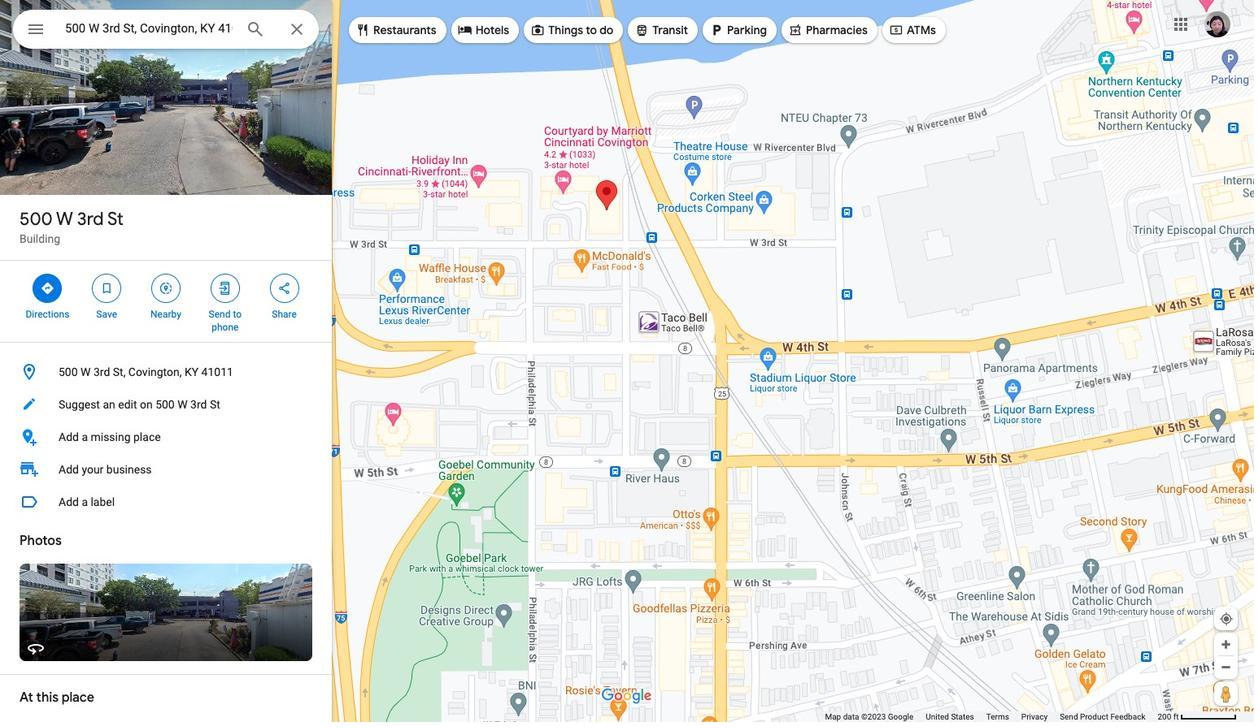 Task type: locate. For each thing, give the bounding box(es) containing it.
suggest an edit on 500 w 3rd st
[[59, 399, 220, 412]]

500 up the suggest
[[59, 366, 78, 379]]

terms
[[986, 713, 1009, 722]]

add your business
[[59, 464, 152, 477]]

place down on
[[133, 431, 161, 444]]

footer inside the google maps element
[[825, 712, 1158, 723]]

1 vertical spatial add
[[59, 464, 79, 477]]

on
[[140, 399, 153, 412]]

footer
[[825, 712, 1158, 723]]

add left your
[[59, 464, 79, 477]]

place right this
[[62, 690, 94, 707]]

1 vertical spatial place
[[62, 690, 94, 707]]

0 vertical spatial to
[[586, 23, 597, 37]]

add
[[59, 431, 79, 444], [59, 464, 79, 477], [59, 496, 79, 509]]

500 W 3rd St, Covington, KY 41011 field
[[13, 10, 319, 49]]

this
[[36, 690, 59, 707]]

w
[[56, 208, 73, 231], [81, 366, 91, 379], [177, 399, 188, 412]]

show street view coverage image
[[1214, 682, 1238, 707]]

0 horizontal spatial 500
[[20, 208, 53, 231]]

feedback
[[1110, 713, 1145, 722]]

1 vertical spatial st
[[210, 399, 220, 412]]

2 vertical spatial 500
[[155, 399, 175, 412]]

to inside  things to do
[[586, 23, 597, 37]]

nearby
[[151, 309, 181, 320]]

0 horizontal spatial st
[[107, 208, 123, 231]]

0 vertical spatial send
[[209, 309, 230, 320]]

1 horizontal spatial place
[[133, 431, 161, 444]]

st
[[107, 208, 123, 231], [210, 399, 220, 412]]

0 vertical spatial 500
[[20, 208, 53, 231]]

covington,
[[128, 366, 182, 379]]

st,
[[113, 366, 126, 379]]

suggest
[[59, 399, 100, 412]]

0 vertical spatial a
[[82, 431, 88, 444]]

 search field
[[13, 10, 319, 52]]

2 horizontal spatial 500
[[155, 399, 175, 412]]

0 horizontal spatial w
[[56, 208, 73, 231]]

500 right on
[[155, 399, 175, 412]]

place
[[133, 431, 161, 444], [62, 690, 94, 707]]

500
[[20, 208, 53, 231], [59, 366, 78, 379], [155, 399, 175, 412]]

w for st
[[56, 208, 73, 231]]

1 a from the top
[[82, 431, 88, 444]]

©2023
[[861, 713, 886, 722]]


[[889, 21, 903, 39]]

0 horizontal spatial place
[[62, 690, 94, 707]]

 transit
[[635, 21, 688, 39]]

a
[[82, 431, 88, 444], [82, 496, 88, 509]]


[[40, 280, 55, 298]]

500 up building at left top
[[20, 208, 53, 231]]

None field
[[65, 19, 233, 38]]

layers
[[40, 688, 66, 699]]

0 vertical spatial w
[[56, 208, 73, 231]]

send to phone
[[209, 309, 242, 333]]

3rd inside '500 w 3rd st building'
[[77, 208, 104, 231]]

500 inside '500 w 3rd st building'
[[20, 208, 53, 231]]

add for add a missing place
[[59, 431, 79, 444]]

add inside button
[[59, 431, 79, 444]]

do
[[600, 23, 613, 37]]


[[159, 280, 173, 298]]

0 horizontal spatial to
[[233, 309, 242, 320]]

save
[[96, 309, 117, 320]]

phone
[[212, 322, 239, 333]]

a inside button
[[82, 496, 88, 509]]

united states button
[[926, 712, 974, 723]]

1 horizontal spatial to
[[586, 23, 597, 37]]

w inside '500 w 3rd st building'
[[56, 208, 73, 231]]

3rd
[[77, 208, 104, 231], [93, 366, 110, 379], [190, 399, 207, 412]]


[[99, 280, 114, 298]]

w up building at left top
[[56, 208, 73, 231]]

a left label
[[82, 496, 88, 509]]

add left label
[[59, 496, 79, 509]]

photos
[[20, 534, 62, 550]]

2 vertical spatial 3rd
[[190, 399, 207, 412]]

send inside button
[[1060, 713, 1078, 722]]

1 vertical spatial w
[[81, 366, 91, 379]]

1 horizontal spatial 500
[[59, 366, 78, 379]]

2 a from the top
[[82, 496, 88, 509]]

0 horizontal spatial send
[[209, 309, 230, 320]]

1 vertical spatial send
[[1060, 713, 1078, 722]]

500 for st,
[[59, 366, 78, 379]]

1 vertical spatial 3rd
[[93, 366, 110, 379]]

show your location image
[[1219, 612, 1234, 627]]

at
[[20, 690, 33, 707]]

1 vertical spatial 500
[[59, 366, 78, 379]]

product
[[1080, 713, 1108, 722]]

0 vertical spatial add
[[59, 431, 79, 444]]

1 add from the top
[[59, 431, 79, 444]]

3rd left st,
[[93, 366, 110, 379]]

1 horizontal spatial st
[[210, 399, 220, 412]]

directions
[[26, 309, 69, 320]]

add inside button
[[59, 496, 79, 509]]

add down the suggest
[[59, 431, 79, 444]]

2 vertical spatial add
[[59, 496, 79, 509]]

to up phone
[[233, 309, 242, 320]]

a inside button
[[82, 431, 88, 444]]

business
[[106, 464, 152, 477]]

st up 
[[107, 208, 123, 231]]

 button
[[13, 10, 59, 52]]

1 horizontal spatial w
[[81, 366, 91, 379]]

things
[[548, 23, 583, 37]]

footer containing map data ©2023 google
[[825, 712, 1158, 723]]

3rd up 
[[77, 208, 104, 231]]

send inside send to phone
[[209, 309, 230, 320]]

200 ft button
[[1158, 713, 1237, 722]]

2 vertical spatial w
[[177, 399, 188, 412]]

label
[[91, 496, 115, 509]]

3 add from the top
[[59, 496, 79, 509]]

1 vertical spatial to
[[233, 309, 242, 320]]

1 vertical spatial a
[[82, 496, 88, 509]]

a for label
[[82, 496, 88, 509]]

2 add from the top
[[59, 464, 79, 477]]

0 vertical spatial place
[[133, 431, 161, 444]]

1 horizontal spatial send
[[1060, 713, 1078, 722]]

parking
[[727, 23, 767, 37]]

500 for st
[[20, 208, 53, 231]]

none field inside 500 w 3rd st, covington, ky 41011 field
[[65, 19, 233, 38]]

 atms
[[889, 21, 936, 39]]

send
[[209, 309, 230, 320], [1060, 713, 1078, 722]]

to
[[586, 23, 597, 37], [233, 309, 242, 320]]

w down ky
[[177, 399, 188, 412]]

to left do
[[586, 23, 597, 37]]

st down 41011
[[210, 399, 220, 412]]

data
[[843, 713, 859, 722]]


[[635, 21, 649, 39]]

send left product
[[1060, 713, 1078, 722]]

0 vertical spatial st
[[107, 208, 123, 231]]

ft
[[1173, 713, 1179, 722]]

3rd down ky
[[190, 399, 207, 412]]

send up phone
[[209, 309, 230, 320]]

st inside button
[[210, 399, 220, 412]]


[[709, 21, 724, 39]]

hotels
[[475, 23, 509, 37]]

w up the suggest
[[81, 366, 91, 379]]

500 w 3rd st, covington, ky 41011 button
[[0, 356, 332, 389]]

0 vertical spatial 3rd
[[77, 208, 104, 231]]

privacy button
[[1021, 712, 1048, 723]]

a left missing
[[82, 431, 88, 444]]



Task type: describe. For each thing, give the bounding box(es) containing it.
united
[[926, 713, 949, 722]]

place inside button
[[133, 431, 161, 444]]

add a label button
[[0, 486, 332, 519]]

add your business link
[[0, 454, 332, 486]]

atms
[[907, 23, 936, 37]]


[[26, 18, 46, 41]]

500 w 3rd st main content
[[0, 0, 332, 723]]

edit
[[118, 399, 137, 412]]

500 w 3rd st, covington, ky 41011
[[59, 366, 233, 379]]

 things to do
[[530, 21, 613, 39]]

w for st,
[[81, 366, 91, 379]]

your
[[82, 464, 104, 477]]

send for send to phone
[[209, 309, 230, 320]]

add for add a label
[[59, 496, 79, 509]]

share
[[272, 309, 297, 320]]

map data ©2023 google
[[825, 713, 914, 722]]

41011
[[201, 366, 233, 379]]

states
[[951, 713, 974, 722]]

zoom out image
[[1220, 662, 1232, 674]]

transit
[[652, 23, 688, 37]]

actions for 500 w 3rd st region
[[0, 261, 332, 342]]

google
[[888, 713, 914, 722]]


[[277, 280, 292, 298]]

send for send product feedback
[[1060, 713, 1078, 722]]


[[218, 280, 232, 298]]

2 horizontal spatial w
[[177, 399, 188, 412]]

google account: michele murakami  
(michele.murakami@adept.ai) image
[[1204, 11, 1230, 37]]

a for missing
[[82, 431, 88, 444]]

send product feedback button
[[1060, 712, 1145, 723]]

privacy
[[1021, 713, 1048, 722]]

 pharmacies
[[788, 21, 868, 39]]

suggest an edit on 500 w 3rd st button
[[0, 389, 332, 421]]

ky
[[185, 366, 199, 379]]

to inside send to phone
[[233, 309, 242, 320]]

send product feedback
[[1060, 713, 1145, 722]]

add a missing place
[[59, 431, 161, 444]]

3rd for st
[[77, 208, 104, 231]]

united states
[[926, 713, 974, 722]]

3rd for st,
[[93, 366, 110, 379]]


[[788, 21, 803, 39]]

500 w 3rd st building
[[20, 208, 123, 246]]


[[458, 21, 472, 39]]

restaurants
[[373, 23, 436, 37]]

add a missing place button
[[0, 421, 332, 454]]

st inside '500 w 3rd st building'
[[107, 208, 123, 231]]

map
[[825, 713, 841, 722]]

add a label
[[59, 496, 115, 509]]

zoom in image
[[1220, 639, 1232, 651]]

200
[[1158, 713, 1171, 722]]

terms button
[[986, 712, 1009, 723]]

 restaurants
[[355, 21, 436, 39]]

 hotels
[[458, 21, 509, 39]]

at this place
[[20, 690, 94, 707]]

 parking
[[709, 21, 767, 39]]

google maps element
[[0, 0, 1254, 723]]

add for add your business
[[59, 464, 79, 477]]


[[355, 21, 370, 39]]

building
[[20, 233, 60, 246]]

pharmacies
[[806, 23, 868, 37]]

missing
[[91, 431, 131, 444]]


[[530, 21, 545, 39]]

200 ft
[[1158, 713, 1179, 722]]

an
[[103, 399, 115, 412]]



Task type: vqa. For each thing, say whether or not it's contained in the screenshot.
Book
no



